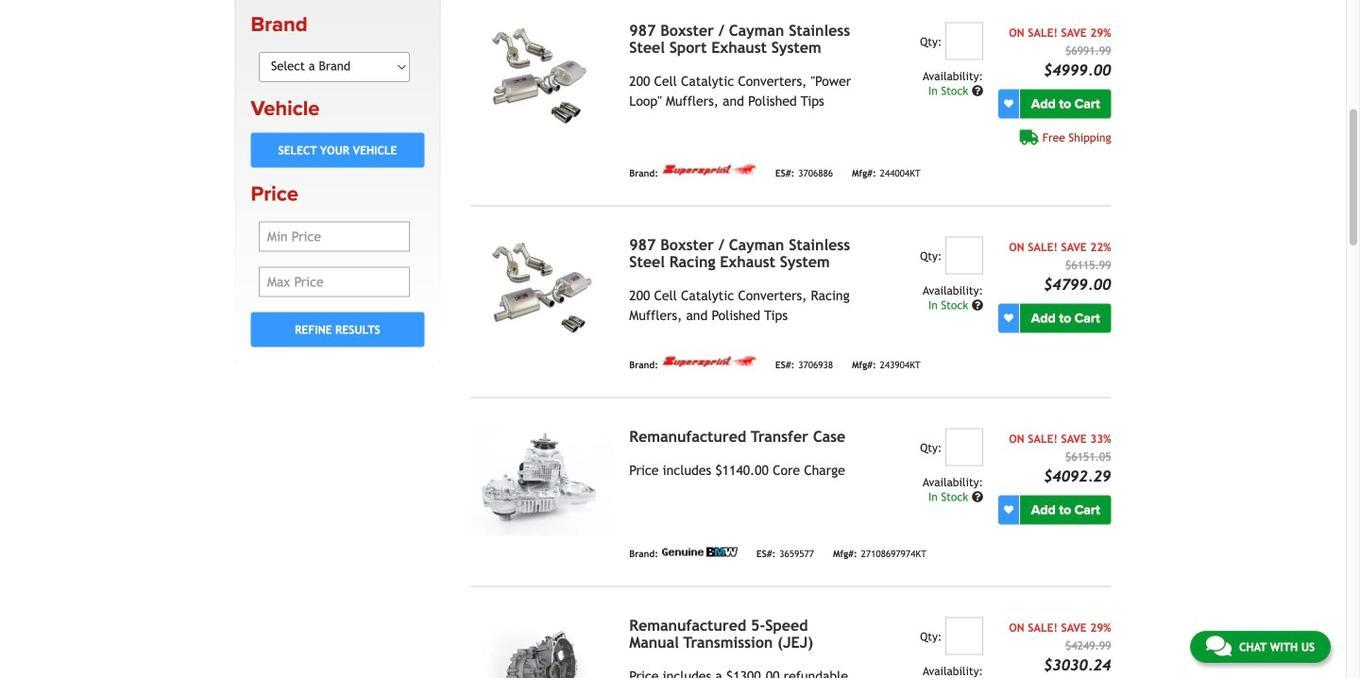 Task type: describe. For each thing, give the bounding box(es) containing it.
add to wish list image
[[1004, 314, 1014, 323]]

es#3468597 - 02j300053fxkt - remanufactured 5-speed manual transmission (jej) - price includes a $1300.00 refundable core charge - genuine volkswagen audi - volkswagen image
[[471, 618, 614, 678]]

supersprint - corporate logo image for the es#3706938 - 243904kt - 987 boxster / cayman stainless steel racing exhaust system - 200 cell catalytic converters, racing mufflers, and polished tips - supersprint - porsche image
[[662, 356, 757, 368]]

Max Price number field
[[259, 267, 410, 297]]

genuine bmw - corporate logo image
[[662, 548, 738, 557]]

supersprint - corporate logo image for es#3706886 - 244004kt - 987 boxster / cayman stainless steel sport exhaust system - 200 cell catalytic converters, "power loop" mufflers, and polished tips - supersprint - porsche image
[[662, 164, 757, 176]]

es#3706886 - 244004kt - 987 boxster / cayman stainless steel sport exhaust system - 200 cell catalytic converters, "power loop" mufflers, and polished tips - supersprint - porsche image
[[471, 22, 614, 130]]

es#3706938 - 243904kt - 987 boxster / cayman stainless steel racing exhaust system - 200 cell catalytic converters, racing mufflers, and polished tips - supersprint - porsche image
[[471, 237, 614, 345]]

Min Price number field
[[259, 222, 410, 252]]

question circle image for add to wish list image
[[972, 300, 983, 311]]



Task type: vqa. For each thing, say whether or not it's contained in the screenshot.
Add to Wish List image for Supersprint - Corporate Logo for ES#3706938 - 243904KT - 987 Boxster / Cayman Stainless Steel Racing Exhaust System - 200 Cell Catalytic Converters, Racing Mufflers, and Polished Tips - Supersprint - Porsche image's QUESTION CIRCLE icon
yes



Task type: locate. For each thing, give the bounding box(es) containing it.
add to wish list image for supersprint - corporate logo corresponding to es#3706886 - 244004kt - 987 boxster / cayman stainless steel sport exhaust system - 200 cell catalytic converters, "power loop" mufflers, and polished tips - supersprint - porsche image
[[1004, 99, 1014, 109]]

0 vertical spatial supersprint - corporate logo image
[[662, 164, 757, 176]]

add to wish list image for genuine bmw - corporate logo
[[1004, 506, 1014, 515]]

3 question circle image from the top
[[972, 491, 983, 503]]

es#3659577 - 27108697974kt - remanufactured transfer case - price includes $1140.00 core charge - genuine bmw - bmw image
[[471, 429, 614, 536]]

1 vertical spatial add to wish list image
[[1004, 506, 1014, 515]]

add to wish list image
[[1004, 99, 1014, 109], [1004, 506, 1014, 515]]

2 add to wish list image from the top
[[1004, 506, 1014, 515]]

2 vertical spatial question circle image
[[972, 491, 983, 503]]

1 vertical spatial supersprint - corporate logo image
[[662, 356, 757, 368]]

question circle image for add to wish list icon corresponding to supersprint - corporate logo corresponding to es#3706886 - 244004kt - 987 boxster / cayman stainless steel sport exhaust system - 200 cell catalytic converters, "power loop" mufflers, and polished tips - supersprint - porsche image
[[972, 85, 983, 97]]

question circle image
[[972, 85, 983, 97], [972, 300, 983, 311], [972, 491, 983, 503]]

1 supersprint - corporate logo image from the top
[[662, 164, 757, 176]]

0 vertical spatial add to wish list image
[[1004, 99, 1014, 109]]

question circle image for genuine bmw - corporate logo's add to wish list icon
[[972, 491, 983, 503]]

1 add to wish list image from the top
[[1004, 99, 1014, 109]]

1 question circle image from the top
[[972, 85, 983, 97]]

2 supersprint - corporate logo image from the top
[[662, 356, 757, 368]]

0 vertical spatial question circle image
[[972, 85, 983, 97]]

supersprint - corporate logo image
[[662, 164, 757, 176], [662, 356, 757, 368]]

1 vertical spatial question circle image
[[972, 300, 983, 311]]

None number field
[[946, 22, 983, 60], [946, 237, 983, 275], [946, 429, 983, 466], [946, 618, 983, 655], [946, 22, 983, 60], [946, 237, 983, 275], [946, 429, 983, 466], [946, 618, 983, 655]]

2 question circle image from the top
[[972, 300, 983, 311]]



